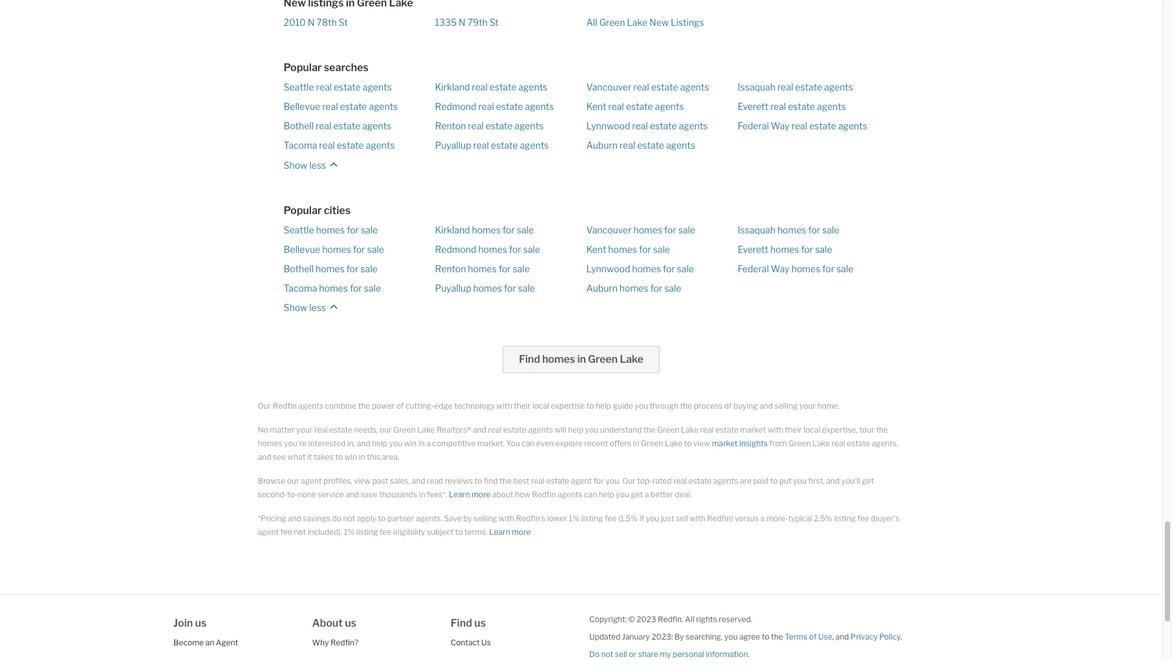 Task type: describe. For each thing, give the bounding box(es) containing it.
us
[[482, 638, 491, 648]]

why redfin? button
[[312, 638, 359, 648]]

estate up deal.
[[689, 476, 712, 486]]

2023:
[[652, 632, 673, 642]]

and left save
[[346, 490, 359, 500]]

in right offers
[[633, 439, 640, 449]]

in left competitive
[[419, 439, 425, 449]]

show less link for searches
[[284, 153, 342, 173]]

an
[[206, 638, 214, 648]]

bothell real estate agents link
[[284, 120, 392, 131]]

kirkland real estate agents link
[[435, 82, 548, 93]]

*pricing
[[258, 514, 286, 524]]

privacy policy link
[[851, 632, 901, 642]]

auburn for cities
[[587, 283, 618, 294]]

homes for issaquah homes for sale
[[778, 224, 807, 235]]

the inside real estate market with their local expertise, tour the homes you're interested in, and help you win in a competitive market. you can even explore recent offers in
[[877, 425, 889, 435]]

everett real estate agents
[[738, 101, 847, 112]]

estate up the lynnwood real estate agents
[[626, 101, 653, 112]]

way for popular searches
[[771, 120, 790, 131]]

everett homes for sale
[[738, 244, 833, 255]]

how
[[515, 490, 531, 500]]

auburn for searches
[[587, 140, 618, 151]]

you right 'guide'
[[635, 401, 648, 411]]

past
[[373, 476, 389, 486]]

0 horizontal spatial their
[[514, 401, 531, 411]]

1 vertical spatial 1%
[[344, 528, 355, 537]]

agents for issaquah real estate agents
[[825, 82, 854, 93]]

estate up redmond real estate agents link
[[490, 82, 517, 93]]

you.
[[606, 476, 621, 486]]

deal.
[[675, 490, 692, 500]]

vancouver for popular searches
[[587, 82, 632, 93]]

you down reserved. on the right
[[725, 632, 738, 642]]

2010
[[284, 17, 306, 28]]

popular for popular searches
[[284, 62, 322, 74]]

renton homes for sale
[[435, 263, 530, 274]]

0 vertical spatial our
[[258, 401, 271, 411]]

kent real estate agents
[[587, 101, 684, 112]]

real right best
[[531, 476, 545, 486]]

(1.5%
[[619, 514, 638, 524]]

estate up federal way real estate agents 'link'
[[789, 101, 816, 112]]

and left read
[[412, 476, 426, 486]]

0 horizontal spatial get
[[631, 490, 643, 500]]

sale for vancouver homes for sale
[[679, 224, 696, 235]]

redfin)
[[707, 514, 734, 524]]

the left terms
[[772, 632, 784, 642]]

more-
[[767, 514, 789, 524]]

you'll
[[842, 476, 861, 486]]

0 horizontal spatial your
[[297, 425, 313, 435]]

understand
[[601, 425, 642, 435]]

real down the lynnwood real estate agents
[[620, 140, 636, 151]]

savings
[[303, 514, 331, 524]]

fee down *pricing
[[281, 528, 292, 537]]

real down everett real estate agents link
[[792, 120, 808, 131]]

green right offers
[[641, 439, 664, 449]]

fee down partner
[[380, 528, 392, 537]]

lynnwood homes for sale
[[587, 263, 694, 274]]

even
[[537, 439, 554, 449]]

estate up learn more about how redfin agents can help you get a better deal.
[[547, 476, 570, 486]]

show less for searches
[[284, 160, 326, 171]]

lynnwood for cities
[[587, 263, 631, 274]]

0 vertical spatial 1%
[[569, 514, 580, 524]]

real up deal.
[[674, 476, 687, 486]]

by
[[675, 632, 684, 642]]

agents up even
[[528, 425, 553, 435]]

2 horizontal spatial of
[[810, 632, 817, 642]]

estate down the bothell real estate agents link
[[337, 140, 364, 151]]

agents.
[[416, 514, 443, 524]]

1 horizontal spatial selling
[[775, 401, 798, 411]]

redmond homes for sale link
[[435, 244, 541, 255]]

you down you.
[[616, 490, 630, 500]]

kirkland for cities
[[435, 224, 470, 235]]

our redfin agents combine the power of cutting-edge technology with their local expertise to help guide you through the process of buying and selling your home.
[[258, 401, 840, 411]]

©
[[629, 615, 635, 625]]

redfin?
[[331, 638, 359, 648]]

bellevue homes for sale
[[284, 244, 384, 255]]

agents for puyallup real estate agents
[[520, 140, 549, 151]]

and up market.
[[473, 425, 487, 435]]

homes for kirkland homes for sale
[[472, 224, 501, 235]]

fee left (buyer's in the right of the page
[[858, 514, 870, 524]]

technology
[[455, 401, 495, 411]]

real up redmond real estate agents link
[[472, 82, 488, 93]]

agents for seattle real estate agents
[[363, 82, 392, 93]]

79th
[[468, 17, 488, 28]]

interested
[[308, 439, 346, 449]]

lake down cutting-
[[418, 425, 435, 435]]

real up market.
[[488, 425, 502, 435]]

estate down "bellevue real estate agents" link
[[334, 120, 361, 131]]

the left "power"
[[358, 401, 370, 411]]

tour
[[860, 425, 875, 435]]

find
[[484, 476, 498, 486]]

needs,
[[354, 425, 378, 435]]

in inside real estate agents, and see what it takes to win in this area.
[[359, 453, 365, 462]]

real up "renton real estate agents"
[[479, 101, 494, 112]]

for for everett homes for sale
[[802, 244, 814, 255]]

apply
[[357, 514, 377, 524]]

to-
[[287, 490, 298, 500]]

with right technology
[[497, 401, 512, 411]]

renton real estate agents
[[435, 120, 544, 131]]

real up everett real estate agents link
[[778, 82, 794, 93]]

lynnwood real estate agents
[[587, 120, 708, 131]]

agents left combine
[[299, 401, 323, 411]]

homes down everett homes for sale
[[792, 263, 821, 274]]

0 vertical spatial all
[[587, 17, 598, 28]]

become an agent
[[174, 638, 238, 648]]

to right agree
[[762, 632, 770, 642]]

learn more
[[490, 528, 531, 537]]

homes for seattle homes for sale
[[316, 224, 345, 235]]

agents for tacoma real estate agents
[[366, 140, 395, 151]]

help left 'guide'
[[596, 401, 612, 411]]

real down popular searches
[[316, 82, 332, 93]]

kirkland homes for sale link
[[435, 224, 534, 235]]

agents for redmond real estate agents
[[525, 101, 554, 112]]

homes for lynnwood homes for sale
[[633, 263, 661, 274]]

learn for learn more
[[490, 528, 510, 537]]

you're
[[284, 439, 307, 449]]

win inside real estate market with their local expertise, tour the homes you're interested in, and help you win in a competitive market. you can even explore recent offers in
[[404, 439, 417, 449]]

1 horizontal spatial our
[[380, 425, 392, 435]]

the right the through
[[681, 401, 693, 411]]

agents down 'everett real estate agents' at the top right of page
[[839, 120, 868, 131]]

0 vertical spatial local
[[533, 401, 549, 411]]

a inside *pricing and savings do not apply to partner agents. save by selling with redfin's lower 1% listing fee (1.5% if you just sell with redfin) versus a more-typical 2.5% listing fee (buyer's agent fee not included). 1% listing fee eligibility subject to terms.
[[761, 514, 765, 524]]

our inside browse our agent profiles, view past sales, and read reviews to find the best real estate agent for you. our top-rated real estate agents are paid to put you first, and you'll get second-to-none service and save thousands in fees*.
[[287, 476, 299, 486]]

to left put
[[771, 476, 778, 486]]

to right apply
[[378, 514, 386, 524]]

expertise
[[551, 401, 585, 411]]

for for seattle homes for sale
[[347, 224, 359, 235]]

can inside real estate market with their local expertise, tour the homes you're interested in, and help you win in a competitive market. you can even explore recent offers in
[[522, 439, 535, 449]]

for for redmond homes for sale
[[509, 244, 522, 255]]

0 horizontal spatial not
[[294, 528, 306, 537]]

and right ,
[[836, 632, 850, 642]]

us for about us
[[345, 618, 357, 630]]

to right expertise
[[587, 401, 594, 411]]

sale for everett homes for sale
[[816, 244, 833, 255]]

.
[[901, 632, 903, 642]]

process
[[694, 401, 723, 411]]

show for popular searches
[[284, 160, 308, 171]]

2010 n 78th st
[[284, 17, 348, 28]]

all green lake new listings link
[[587, 17, 705, 28]]

for inside browse our agent profiles, view past sales, and read reviews to find the best real estate agent for you. our top-rated real estate agents are paid to put you first, and you'll get second-to-none service and save thousands in fees*.
[[594, 476, 604, 486]]

n for 1335
[[459, 17, 466, 28]]

lake down 'process'
[[681, 425, 699, 435]]

real up interested
[[314, 425, 328, 435]]

popular for popular cities
[[284, 204, 322, 217]]

homes for tacoma homes for sale
[[319, 283, 348, 294]]

renton homes for sale link
[[435, 263, 530, 274]]

find homes in green lake button
[[503, 346, 660, 374]]

to inside real estate agents, and see what it takes to win in this area.
[[335, 453, 343, 462]]

the down the through
[[644, 425, 656, 435]]

green inside button
[[588, 354, 618, 366]]

you inside browse our agent profiles, view past sales, and read reviews to find the best real estate agent for you. our top-rated real estate agents are paid to put you first, and you'll get second-to-none service and save thousands in fees*.
[[794, 476, 807, 486]]

2 horizontal spatial agent
[[571, 476, 592, 486]]

win inside real estate agents, and see what it takes to win in this area.
[[345, 453, 357, 462]]

agents for bellevue real estate agents
[[369, 101, 398, 112]]

homes for renton homes for sale
[[468, 263, 497, 274]]

agents for auburn real estate agents
[[667, 140, 696, 151]]

and right buying
[[760, 401, 773, 411]]

estate up in, on the left bottom of page
[[330, 425, 353, 435]]

1 vertical spatial can
[[585, 490, 598, 500]]

and right first,
[[827, 476, 840, 486]]

lake left new
[[627, 17, 648, 28]]

help inside real estate market with their local expertise, tour the homes you're interested in, and help you win in a competitive market. you can even explore recent offers in
[[372, 439, 388, 449]]

real down renton real estate agents link
[[473, 140, 489, 151]]

1 horizontal spatial listing
[[582, 514, 603, 524]]

to down "save" at the left of the page
[[456, 528, 463, 537]]

local inside real estate market with their local expertise, tour the homes you're interested in, and help you win in a competitive market. you can even explore recent offers in
[[804, 425, 821, 435]]

to left find
[[475, 476, 483, 486]]

through
[[650, 401, 679, 411]]

renton for popular cities
[[435, 263, 466, 274]]

help up explore
[[568, 425, 584, 435]]

competitive
[[433, 439, 476, 449]]

n for 2010
[[308, 17, 315, 28]]

1 horizontal spatial agent
[[301, 476, 322, 486]]

homes for bellevue homes for sale
[[322, 244, 351, 255]]

agents for kent real estate agents
[[655, 101, 684, 112]]

reviews
[[445, 476, 473, 486]]

with inside real estate market with their local expertise, tour the homes you're interested in, and help you win in a competitive market. you can even explore recent offers in
[[768, 425, 784, 435]]

versus
[[735, 514, 759, 524]]

lake down the through
[[665, 439, 683, 449]]

sale for kirkland homes for sale
[[517, 224, 534, 235]]

read
[[427, 476, 443, 486]]

bothell for popular searches
[[284, 120, 314, 131]]

seattle real estate agents
[[284, 82, 392, 93]]

sale for bothell homes for sale
[[361, 263, 378, 274]]

redmond for popular searches
[[435, 101, 477, 112]]

second-
[[258, 490, 287, 500]]

to up deal.
[[685, 439, 692, 449]]

lake down expertise,
[[813, 439, 831, 449]]

puyallup for popular cities
[[435, 283, 472, 294]]

and inside real estate market with their local expertise, tour the homes you're interested in, and help you win in a competitive market. you can even explore recent offers in
[[357, 439, 371, 449]]

redfin.
[[658, 615, 684, 625]]

popular cities
[[284, 204, 351, 217]]

from
[[770, 439, 788, 449]]

insights
[[740, 439, 768, 449]]

bothell real estate agents
[[284, 120, 392, 131]]

real up auburn real estate agents at the right top
[[633, 120, 648, 131]]

estate inside real estate market with their local expertise, tour the homes you're interested in, and help you win in a competitive market. you can even explore recent offers in
[[716, 425, 739, 435]]

our inside browse our agent profiles, view past sales, and read reviews to find the best real estate agent for you. our top-rated real estate agents are paid to put you first, and you'll get second-to-none service and save thousands in fees*.
[[623, 476, 636, 486]]

learn more link for selling
[[490, 528, 531, 537]]

offers
[[610, 439, 632, 449]]

top-
[[638, 476, 653, 486]]

edge
[[435, 401, 453, 411]]

terms.
[[465, 528, 488, 537]]

estate up you
[[504, 425, 527, 435]]

homes for vancouver homes for sale
[[634, 224, 663, 235]]

everett homes for sale link
[[738, 244, 833, 255]]

estate down everett real estate agents link
[[810, 120, 837, 131]]

included).
[[308, 528, 342, 537]]

homes for bothell homes for sale
[[316, 263, 345, 274]]

better
[[651, 490, 674, 500]]

terms
[[785, 632, 808, 642]]

sale for auburn homes for sale
[[665, 283, 682, 294]]

real up the bothell real estate agents link
[[322, 101, 338, 112]]

green right from
[[789, 439, 811, 449]]

estate down the lynnwood real estate agents
[[638, 140, 665, 151]]

homes for kent homes for sale
[[609, 244, 638, 255]]

combine
[[325, 401, 357, 411]]

show less for cities
[[284, 302, 326, 313]]

updated january 2023: by searching, you agree to the terms of use , and privacy policy .
[[590, 632, 903, 642]]

real up the kent real estate agents link
[[634, 82, 650, 93]]

st for 2010 n 78th st
[[339, 17, 348, 28]]

in,
[[347, 439, 355, 449]]

agents inside browse our agent profiles, view past sales, and read reviews to find the best real estate agent for you. our top-rated real estate agents are paid to put you first, and you'll get second-to-none service and save thousands in fees*.
[[714, 476, 739, 486]]

for down everett homes for sale
[[823, 263, 835, 274]]

1 horizontal spatial redfin
[[532, 490, 556, 500]]

sell
[[676, 514, 689, 524]]

redfin's
[[516, 514, 546, 524]]

agents for bothell real estate agents
[[363, 120, 392, 131]]

estate down seattle real estate agents
[[340, 101, 367, 112]]

reserved.
[[719, 615, 753, 625]]

estate down kirkland real estate agents 'link'
[[496, 101, 523, 112]]

do
[[332, 514, 342, 524]]

1 horizontal spatial all
[[686, 615, 695, 625]]

partner
[[388, 514, 414, 524]]

with right sell
[[690, 514, 706, 524]]

sale for puyallup homes for sale
[[518, 283, 535, 294]]

agents up lower
[[558, 490, 583, 500]]

1 vertical spatial a
[[645, 490, 649, 500]]

real down issaquah real estate agents link
[[771, 101, 787, 112]]

join us
[[174, 618, 207, 630]]

green lake to view market insights from green lake
[[641, 439, 831, 449]]



Task type: locate. For each thing, give the bounding box(es) containing it.
1 vertical spatial seattle
[[284, 224, 314, 235]]

redmond
[[435, 101, 477, 112], [435, 244, 477, 255]]

2 issaquah from the top
[[738, 224, 776, 235]]

0 vertical spatial win
[[404, 439, 417, 449]]

1 st from the left
[[339, 17, 348, 28]]

renton for popular searches
[[435, 120, 466, 131]]

you inside real estate market with their local expertise, tour the homes you're interested in, and help you win in a competitive market. you can even explore recent offers in
[[389, 439, 403, 449]]

1 vertical spatial puyallup
[[435, 283, 472, 294]]

lynnwood down kent homes for sale link
[[587, 263, 631, 274]]

a inside real estate market with their local expertise, tour the homes you're interested in, and help you win in a competitive market. you can even explore recent offers in
[[427, 439, 431, 449]]

2 show less from the top
[[284, 302, 326, 313]]

in left this
[[359, 453, 365, 462]]

kent up lynnwood homes for sale
[[587, 244, 607, 255]]

agents up everett real estate agents link
[[825, 82, 854, 93]]

bellevue
[[284, 101, 321, 112], [284, 244, 321, 255]]

1 show from the top
[[284, 160, 308, 171]]

find for find homes in green lake
[[519, 354, 540, 366]]

us right join
[[195, 618, 207, 630]]

sale for kent homes for sale
[[654, 244, 671, 255]]

seattle homes for sale
[[284, 224, 378, 235]]

you
[[507, 439, 520, 449]]

for down vancouver homes for sale
[[639, 244, 652, 255]]

federal for popular searches
[[738, 120, 769, 131]]

vancouver real estate agents
[[587, 82, 710, 93]]

estate up auburn real estate agents at the right top
[[650, 120, 677, 131]]

0 horizontal spatial our
[[258, 401, 271, 411]]

updated
[[590, 632, 621, 642]]

1 vertical spatial learn
[[490, 528, 510, 537]]

real down the bothell real estate agents link
[[319, 140, 335, 151]]

green left new
[[600, 17, 626, 28]]

1 vertical spatial more
[[512, 528, 531, 537]]

1 vertical spatial show less link
[[284, 296, 342, 315]]

1 bothell from the top
[[284, 120, 314, 131]]

2 renton from the top
[[435, 263, 466, 274]]

0 vertical spatial their
[[514, 401, 531, 411]]

1 everett from the top
[[738, 101, 769, 112]]

bellevue for popular searches
[[284, 101, 321, 112]]

auburn homes for sale link
[[587, 283, 682, 294]]

show for popular cities
[[284, 302, 308, 313]]

agents for everett real estate agents
[[818, 101, 847, 112]]

sale for seattle homes for sale
[[361, 224, 378, 235]]

1 seattle from the top
[[284, 82, 314, 93]]

3 us from the left
[[475, 618, 486, 630]]

just
[[661, 514, 675, 524]]

federal down 'everett real estate agents' at the top right of page
[[738, 120, 769, 131]]

estate down redmond real estate agents link
[[486, 120, 513, 131]]

2 everett from the top
[[738, 244, 769, 255]]

0 horizontal spatial local
[[533, 401, 549, 411]]

1 vertical spatial their
[[786, 425, 802, 435]]

and inside real estate agents, and see what it takes to win in this area.
[[258, 453, 271, 462]]

more for learn more about how redfin agents can help you get a better deal.
[[472, 490, 491, 500]]

copyright: © 2023 redfin. all rights reserved.
[[590, 615, 753, 625]]

1 horizontal spatial n
[[459, 17, 466, 28]]

real up the lynnwood real estate agents link
[[609, 101, 624, 112]]

0 vertical spatial way
[[771, 120, 790, 131]]

popular searches
[[284, 62, 369, 74]]

1335 n 79th st link
[[435, 17, 499, 28]]

everett down issaquah real estate agents link
[[738, 101, 769, 112]]

home.
[[818, 401, 840, 411]]

privacy
[[851, 632, 878, 642]]

their inside real estate market with their local expertise, tour the homes you're interested in, and help you win in a competitive market. you can even explore recent offers in
[[786, 425, 802, 435]]

homes inside button
[[543, 354, 576, 366]]

for for renton homes for sale
[[499, 263, 511, 274]]

homes for puyallup homes for sale
[[473, 283, 502, 294]]

1 issaquah from the top
[[738, 82, 776, 93]]

homes inside real estate market with their local expertise, tour the homes you're interested in, and help you win in a competitive market. you can even explore recent offers in
[[258, 439, 283, 449]]

2 redmond from the top
[[435, 244, 477, 255]]

0 vertical spatial your
[[800, 401, 816, 411]]

(buyer's
[[871, 514, 900, 524]]

this
[[367, 453, 380, 462]]

1 horizontal spatial win
[[404, 439, 417, 449]]

1 federal from the top
[[738, 120, 769, 131]]

first,
[[809, 476, 825, 486]]

1 auburn from the top
[[587, 140, 618, 151]]

1 vertical spatial vancouver
[[587, 224, 632, 235]]

the up "about"
[[500, 476, 512, 486]]

issaquah for popular searches
[[738, 82, 776, 93]]

1 horizontal spatial get
[[862, 476, 875, 486]]

for for bothell homes for sale
[[347, 263, 359, 274]]

tacoma homes for sale
[[284, 283, 381, 294]]

1 vertical spatial redfin
[[532, 490, 556, 500]]

get inside browse our agent profiles, view past sales, and read reviews to find the best real estate agent for you. our top-rated real estate agents are paid to put you first, and you'll get second-to-none service and save thousands in fees*.
[[862, 476, 875, 486]]

redfin up matter
[[273, 401, 297, 411]]

seattle real estate agents link
[[284, 82, 392, 93]]

0 vertical spatial learn
[[449, 490, 470, 500]]

and
[[760, 401, 773, 411], [473, 425, 487, 435], [357, 439, 371, 449], [258, 453, 271, 462], [412, 476, 426, 486], [827, 476, 840, 486], [346, 490, 359, 500], [288, 514, 301, 524], [836, 632, 850, 642]]

1 renton from the top
[[435, 120, 466, 131]]

st for 1335 n 79th st
[[490, 17, 499, 28]]

the inside browse our agent profiles, view past sales, and read reviews to find the best real estate agent for you. our top-rated real estate agents are paid to put you first, and you'll get second-to-none service and save thousands in fees*.
[[500, 476, 512, 486]]

put
[[780, 476, 792, 486]]

homes up lynnwood homes for sale
[[609, 244, 638, 255]]

estate up everett real estate agents link
[[796, 82, 823, 93]]

2 horizontal spatial listing
[[835, 514, 856, 524]]

kent for popular cities
[[587, 244, 607, 255]]

a left competitive
[[427, 439, 431, 449]]

for for auburn homes for sale
[[651, 283, 663, 294]]

lower
[[547, 514, 568, 524]]

popular up the seattle homes for sale
[[284, 204, 322, 217]]

2 way from the top
[[771, 263, 790, 274]]

show less down tacoma homes for sale "link"
[[284, 302, 326, 313]]

estate up green lake to view market insights from green lake
[[716, 425, 739, 435]]

fee left (1.5%
[[605, 514, 617, 524]]

estate
[[334, 82, 361, 93], [490, 82, 517, 93], [652, 82, 679, 93], [796, 82, 823, 93], [340, 101, 367, 112], [496, 101, 523, 112], [626, 101, 653, 112], [789, 101, 816, 112], [334, 120, 361, 131], [486, 120, 513, 131], [650, 120, 677, 131], [810, 120, 837, 131], [337, 140, 364, 151], [491, 140, 518, 151], [638, 140, 665, 151], [330, 425, 353, 435], [504, 425, 527, 435], [716, 425, 739, 435], [847, 439, 871, 449], [547, 476, 570, 486], [689, 476, 712, 486]]

0 horizontal spatial learn
[[449, 490, 470, 500]]

less down the tacoma real estate agents
[[310, 160, 326, 171]]

redmond homes for sale
[[435, 244, 541, 255]]

1 vertical spatial selling
[[474, 514, 497, 524]]

tacoma down the bothell real estate agents link
[[284, 140, 317, 151]]

selling inside *pricing and savings do not apply to partner agents. save by selling with redfin's lower 1% listing fee (1.5% if you just sell with redfin) versus a more-typical 2.5% listing fee (buyer's agent fee not included). 1% listing fee eligibility subject to terms.
[[474, 514, 497, 524]]

about
[[312, 618, 343, 630]]

0 horizontal spatial agent
[[258, 528, 279, 537]]

way for popular cities
[[771, 263, 790, 274]]

for for kirkland homes for sale
[[503, 224, 515, 235]]

1 vertical spatial our
[[623, 476, 636, 486]]

2 auburn from the top
[[587, 283, 618, 294]]

0 horizontal spatial selling
[[474, 514, 497, 524]]

0 vertical spatial market
[[741, 425, 767, 435]]

vancouver real estate agents link
[[587, 82, 710, 93]]

sale for renton homes for sale
[[513, 263, 530, 274]]

puyallup down renton homes for sale 'link'
[[435, 283, 472, 294]]

for for bellevue homes for sale
[[353, 244, 365, 255]]

1 way from the top
[[771, 120, 790, 131]]

redmond real estate agents link
[[435, 101, 554, 112]]

more for learn more
[[512, 528, 531, 537]]

profiles,
[[324, 476, 352, 486]]

kirkland up redmond homes for sale link
[[435, 224, 470, 235]]

1 less from the top
[[310, 160, 326, 171]]

issaquah homes for sale link
[[738, 224, 840, 235]]

more down redfin's
[[512, 528, 531, 537]]

learn more link down reviews
[[449, 490, 491, 500]]

vancouver homes for sale link
[[587, 224, 696, 235]]

seattle down popular cities
[[284, 224, 314, 235]]

see
[[273, 453, 286, 462]]

green up 'guide'
[[588, 354, 618, 366]]

green
[[600, 17, 626, 28], [588, 354, 618, 366], [394, 425, 416, 435], [658, 425, 680, 435], [641, 439, 664, 449], [789, 439, 811, 449]]

it
[[307, 453, 312, 462]]

0 vertical spatial redfin
[[273, 401, 297, 411]]

1 horizontal spatial learn
[[490, 528, 510, 537]]

1%
[[569, 514, 580, 524], [344, 528, 355, 537]]

0 vertical spatial show less link
[[284, 153, 342, 173]]

everett
[[738, 101, 769, 112], [738, 244, 769, 255]]

for for issaquah homes for sale
[[809, 224, 821, 235]]

all green lake new listings
[[587, 17, 705, 28]]

2 vertical spatial a
[[761, 514, 765, 524]]

2 tacoma from the top
[[284, 283, 317, 294]]

issaquah real estate agents link
[[738, 82, 854, 93]]

1 kent from the top
[[587, 101, 607, 112]]

1 horizontal spatial of
[[725, 401, 732, 411]]

kirkland real estate agents
[[435, 82, 548, 93]]

view up save
[[354, 476, 371, 486]]

1 vertical spatial not
[[294, 528, 306, 537]]

agent inside *pricing and savings do not apply to partner agents. save by selling with redfin's lower 1% listing fee (1.5% if you just sell with redfin) versus a more-typical 2.5% listing fee (buyer's agent fee not included). 1% listing fee eligibility subject to terms.
[[258, 528, 279, 537]]

estate down renton real estate agents link
[[491, 140, 518, 151]]

0 vertical spatial everett
[[738, 101, 769, 112]]

can up *pricing and savings do not apply to partner agents. save by selling with redfin's lower 1% listing fee (1.5% if you just sell with redfin) versus a more-typical 2.5% listing fee (buyer's agent fee not included). 1% listing fee eligibility subject to terms.
[[585, 490, 598, 500]]

bothell for popular cities
[[284, 263, 314, 274]]

of
[[397, 401, 404, 411], [725, 401, 732, 411], [810, 632, 817, 642]]

1 vertical spatial show less
[[284, 302, 326, 313]]

more
[[472, 490, 491, 500], [512, 528, 531, 537]]

contact
[[451, 638, 480, 648]]

1 horizontal spatial can
[[585, 490, 598, 500]]

us
[[195, 618, 207, 630], [345, 618, 357, 630], [475, 618, 486, 630]]

puyallup for popular searches
[[435, 140, 472, 151]]

lynnwood for searches
[[587, 120, 631, 131]]

0 vertical spatial get
[[862, 476, 875, 486]]

1 kirkland from the top
[[435, 82, 470, 93]]

puyallup homes for sale link
[[435, 283, 535, 294]]

1 vertical spatial way
[[771, 263, 790, 274]]

1 horizontal spatial not
[[343, 514, 355, 524]]

2 federal from the top
[[738, 263, 769, 274]]

1 tacoma from the top
[[284, 140, 317, 151]]

in inside button
[[578, 354, 586, 366]]

0 vertical spatial more
[[472, 490, 491, 500]]

subject
[[427, 528, 454, 537]]

bellevue for popular cities
[[284, 244, 321, 255]]

seattle for popular searches
[[284, 82, 314, 93]]

2 show from the top
[[284, 302, 308, 313]]

1 show less link from the top
[[284, 153, 342, 173]]

1 vertical spatial all
[[686, 615, 695, 625]]

agents for vancouver real estate agents
[[681, 82, 710, 93]]

homes down seattle homes for sale link at top left
[[322, 244, 351, 255]]

you up recent
[[586, 425, 599, 435]]

0 horizontal spatial market
[[712, 439, 738, 449]]

power
[[372, 401, 395, 411]]

0 vertical spatial learn more link
[[449, 490, 491, 500]]

homes
[[316, 224, 345, 235], [472, 224, 501, 235], [634, 224, 663, 235], [778, 224, 807, 235], [322, 244, 351, 255], [479, 244, 507, 255], [609, 244, 638, 255], [771, 244, 800, 255], [316, 263, 345, 274], [468, 263, 497, 274], [633, 263, 661, 274], [792, 263, 821, 274], [319, 283, 348, 294], [473, 283, 502, 294], [620, 283, 649, 294], [543, 354, 576, 366], [258, 439, 283, 449]]

get
[[862, 476, 875, 486], [631, 490, 643, 500]]

homes up auburn homes for sale
[[633, 263, 661, 274]]

1 horizontal spatial view
[[694, 439, 711, 449]]

by
[[464, 514, 473, 524]]

0 horizontal spatial can
[[522, 439, 535, 449]]

less for cities
[[310, 302, 326, 313]]

auburn real estate agents
[[587, 140, 696, 151]]

2 vancouver from the top
[[587, 224, 632, 235]]

vancouver for popular cities
[[587, 224, 632, 235]]

everett real estate agents link
[[738, 101, 847, 112]]

view inside browse our agent profiles, view past sales, and read reviews to find the best real estate agent for you. our top-rated real estate agents are paid to put you first, and you'll get second-to-none service and save thousands in fees*.
[[354, 476, 371, 486]]

show less link down the tacoma real estate agents
[[284, 153, 342, 173]]

issaquah homes for sale
[[738, 224, 840, 235]]

0 horizontal spatial 1%
[[344, 528, 355, 537]]

real estate agents, and see what it takes to win in this area.
[[258, 439, 899, 462]]

agents
[[363, 82, 392, 93], [519, 82, 548, 93], [681, 82, 710, 93], [825, 82, 854, 93], [369, 101, 398, 112], [525, 101, 554, 112], [655, 101, 684, 112], [818, 101, 847, 112], [363, 120, 392, 131], [515, 120, 544, 131], [679, 120, 708, 131], [839, 120, 868, 131], [366, 140, 395, 151], [520, 140, 549, 151], [667, 140, 696, 151], [299, 401, 323, 411], [528, 425, 553, 435], [714, 476, 739, 486], [558, 490, 583, 500]]

1 horizontal spatial your
[[800, 401, 816, 411]]

agents down renton real estate agents link
[[520, 140, 549, 151]]

real up the puyallup real estate agents
[[468, 120, 484, 131]]

2 bothell from the top
[[284, 263, 314, 274]]

1 us from the left
[[195, 618, 207, 630]]

1 horizontal spatial market
[[741, 425, 767, 435]]

1 vertical spatial local
[[804, 425, 821, 435]]

agents for renton real estate agents
[[515, 120, 544, 131]]

1 horizontal spatial our
[[623, 476, 636, 486]]

1 lynnwood from the top
[[587, 120, 631, 131]]

buying
[[734, 401, 758, 411]]

cities
[[324, 204, 351, 217]]

what
[[288, 453, 306, 462]]

their up you
[[514, 401, 531, 411]]

2 n from the left
[[459, 17, 466, 28]]

1 horizontal spatial a
[[645, 490, 649, 500]]

seattle
[[284, 82, 314, 93], [284, 224, 314, 235]]

you inside *pricing and savings do not apply to partner agents. save by selling with redfin's lower 1% listing fee (1.5% if you just sell with redfin) versus a more-typical 2.5% listing fee (buyer's agent fee not included). 1% listing fee eligibility subject to terms.
[[646, 514, 660, 524]]

0 horizontal spatial view
[[354, 476, 371, 486]]

0 vertical spatial popular
[[284, 62, 322, 74]]

way down everett homes for sale
[[771, 263, 790, 274]]

0 horizontal spatial listing
[[357, 528, 378, 537]]

federal way homes for sale
[[738, 263, 854, 274]]

1 horizontal spatial local
[[804, 425, 821, 435]]

1 vertical spatial less
[[310, 302, 326, 313]]

estate inside real estate agents, and see what it takes to win in this area.
[[847, 439, 871, 449]]

1 horizontal spatial st
[[490, 17, 499, 28]]

agents down "bellevue real estate agents" link
[[363, 120, 392, 131]]

homes for find homes in green lake
[[543, 354, 576, 366]]

issaquah
[[738, 82, 776, 93], [738, 224, 776, 235]]

issaquah for popular cities
[[738, 224, 776, 235]]

for for vancouver homes for sale
[[665, 224, 677, 235]]

sale for redmond homes for sale
[[523, 244, 541, 255]]

n left the 79th
[[459, 17, 466, 28]]

service
[[318, 490, 344, 500]]

searching,
[[686, 632, 723, 642]]

estate down tour
[[847, 439, 871, 449]]

bellevue up the "bothell homes for sale"
[[284, 244, 321, 255]]

0 vertical spatial not
[[343, 514, 355, 524]]

redmond for popular cities
[[435, 244, 477, 255]]

agree
[[740, 632, 761, 642]]

1 bellevue from the top
[[284, 101, 321, 112]]

homes for redmond homes for sale
[[479, 244, 507, 255]]

no
[[258, 425, 268, 435]]

find inside button
[[519, 354, 540, 366]]

us for join us
[[195, 618, 207, 630]]

more down find
[[472, 490, 491, 500]]

2 popular from the top
[[284, 204, 322, 217]]

0 vertical spatial bellevue
[[284, 101, 321, 112]]

tacoma for popular searches
[[284, 140, 317, 151]]

us for find us
[[475, 618, 486, 630]]

0 horizontal spatial find
[[451, 618, 472, 630]]

with
[[497, 401, 512, 411], [768, 425, 784, 435], [499, 514, 515, 524], [690, 514, 706, 524]]

area.
[[382, 453, 400, 462]]

0 vertical spatial vancouver
[[587, 82, 632, 93]]

2 st from the left
[[490, 17, 499, 28]]

2 us from the left
[[345, 618, 357, 630]]

1 vertical spatial view
[[354, 476, 371, 486]]

1 popular from the top
[[284, 62, 322, 74]]

everett for popular searches
[[738, 101, 769, 112]]

kirkland for searches
[[435, 82, 470, 93]]

0 horizontal spatial a
[[427, 439, 431, 449]]

estate up the kent real estate agents link
[[652, 82, 679, 93]]

0 horizontal spatial our
[[287, 476, 299, 486]]

2 kent from the top
[[587, 244, 607, 255]]

and inside *pricing and savings do not apply to partner agents. save by selling with redfin's lower 1% listing fee (1.5% if you just sell with redfin) versus a more-typical 2.5% listing fee (buyer's agent fee not included). 1% listing fee eligibility subject to terms.
[[288, 514, 301, 524]]

kent homes for sale link
[[587, 244, 671, 255]]

0 vertical spatial view
[[694, 439, 711, 449]]

0 vertical spatial tacoma
[[284, 140, 317, 151]]

their up from
[[786, 425, 802, 435]]

seattle for popular cities
[[284, 224, 314, 235]]

kent for popular searches
[[587, 101, 607, 112]]

1 vertical spatial show
[[284, 302, 308, 313]]

2 kirkland from the top
[[435, 224, 470, 235]]

agents up redmond real estate agents
[[519, 82, 548, 93]]

1 horizontal spatial us
[[345, 618, 357, 630]]

sale for bellevue homes for sale
[[367, 244, 384, 255]]

2 puyallup from the top
[[435, 283, 472, 294]]

for up kent homes for sale link
[[665, 224, 677, 235]]

0 horizontal spatial of
[[397, 401, 404, 411]]

market left the insights
[[712, 439, 738, 449]]

january
[[622, 632, 650, 642]]

lynnwood real estate agents link
[[587, 120, 708, 131]]

new
[[650, 17, 669, 28]]

agents for lynnwood real estate agents
[[679, 120, 708, 131]]

guide
[[613, 401, 634, 411]]

in up expertise
[[578, 354, 586, 366]]

sale for issaquah homes for sale
[[823, 224, 840, 235]]

0 vertical spatial lynnwood
[[587, 120, 631, 131]]

realtors®
[[437, 425, 472, 435]]

kent homes for sale
[[587, 244, 671, 255]]

0 horizontal spatial all
[[587, 17, 598, 28]]

0 vertical spatial kent
[[587, 101, 607, 112]]

for for tacoma homes for sale
[[350, 283, 362, 294]]

1 vertical spatial lynnwood
[[587, 263, 631, 274]]

0 vertical spatial show
[[284, 160, 308, 171]]

homes up expertise
[[543, 354, 576, 366]]

learn more link for find
[[449, 490, 491, 500]]

with up 'learn more'
[[499, 514, 515, 524]]

redfin
[[273, 401, 297, 411], [532, 490, 556, 500]]

cutting-
[[406, 401, 435, 411]]

find for find us
[[451, 618, 472, 630]]

0 vertical spatial bothell
[[284, 120, 314, 131]]

become
[[174, 638, 204, 648]]

way
[[771, 120, 790, 131], [771, 263, 790, 274]]

contact us button
[[451, 638, 491, 648]]

agent up learn more about how redfin agents can help you get a better deal.
[[571, 476, 592, 486]]

you right put
[[794, 476, 807, 486]]

in inside browse our agent profiles, view past sales, and read reviews to find the best real estate agent for you. our top-rated real estate agents are paid to put you first, and you'll get second-to-none service and save thousands in fees*.
[[419, 490, 426, 500]]

1 vancouver from the top
[[587, 82, 632, 93]]

2 show less link from the top
[[284, 296, 342, 315]]

for down cities
[[347, 224, 359, 235]]

bellevue up the bothell real estate agents link
[[284, 101, 321, 112]]

agents down seattle real estate agents
[[369, 101, 398, 112]]

0 vertical spatial show less
[[284, 160, 326, 171]]

0 vertical spatial our
[[380, 425, 392, 435]]

2 seattle from the top
[[284, 224, 314, 235]]

rated
[[653, 476, 672, 486]]

auburn down the lynnwood real estate agents
[[587, 140, 618, 151]]

agent up none
[[301, 476, 322, 486]]

you right if
[[646, 514, 660, 524]]

if
[[640, 514, 645, 524]]

of right "power"
[[397, 401, 404, 411]]

1 redmond from the top
[[435, 101, 477, 112]]

for left you.
[[594, 476, 604, 486]]

1 puyallup from the top
[[435, 140, 472, 151]]

tacoma for popular cities
[[284, 283, 317, 294]]

agents down vancouver real estate agents "link"
[[655, 101, 684, 112]]

n left the 78th
[[308, 17, 315, 28]]

2 bellevue from the top
[[284, 244, 321, 255]]

2 horizontal spatial a
[[761, 514, 765, 524]]

1% right "included)."
[[344, 528, 355, 537]]

for down bellevue homes for sale link
[[347, 263, 359, 274]]

for for lynnwood homes for sale
[[663, 263, 676, 274]]

0 vertical spatial find
[[519, 354, 540, 366]]

estate down searches
[[334, 82, 361, 93]]

1 n from the left
[[308, 17, 315, 28]]

the up agents,
[[877, 425, 889, 435]]

help down you.
[[599, 490, 615, 500]]

homes up puyallup homes for sale
[[468, 263, 497, 274]]

green down cutting-
[[394, 425, 416, 435]]

sale for tacoma homes for sale
[[364, 283, 381, 294]]

for up everett homes for sale
[[809, 224, 821, 235]]

a
[[427, 439, 431, 449], [645, 490, 649, 500], [761, 514, 765, 524]]

for down lynnwood homes for sale
[[651, 283, 663, 294]]

learn for learn more about how redfin agents can help you get a better deal.
[[449, 490, 470, 500]]

local left expertise,
[[804, 425, 821, 435]]

are
[[740, 476, 752, 486]]

with up from
[[768, 425, 784, 435]]

2 lynnwood from the top
[[587, 263, 631, 274]]

1 vertical spatial kent
[[587, 244, 607, 255]]

0 horizontal spatial more
[[472, 490, 491, 500]]

1 vertical spatial your
[[297, 425, 313, 435]]

win down in, on the left bottom of page
[[345, 453, 357, 462]]

for up federal way homes for sale link in the right of the page
[[802, 244, 814, 255]]

0 vertical spatial issaquah
[[738, 82, 776, 93]]

1 vertical spatial our
[[287, 476, 299, 486]]

find homes in green lake
[[519, 354, 644, 366]]

real inside real estate market with their local expertise, tour the homes you're interested in, and help you win in a competitive market. you can even explore recent offers in
[[701, 425, 714, 435]]

lake inside button
[[620, 354, 644, 366]]

real estate market with their local expertise, tour the homes you're interested in, and help you win in a competitive market. you can even explore recent offers in
[[258, 425, 889, 449]]

market inside real estate market with their local expertise, tour the homes you're interested in, and help you win in a competitive market. you can even explore recent offers in
[[741, 425, 767, 435]]

browse
[[258, 476, 286, 486]]

for for puyallup homes for sale
[[504, 283, 516, 294]]

for for kent homes for sale
[[639, 244, 652, 255]]

federal for popular cities
[[738, 263, 769, 274]]

you up area.
[[389, 439, 403, 449]]

1 horizontal spatial 1%
[[569, 514, 580, 524]]

real up tacoma real estate agents link
[[316, 120, 332, 131]]

less for searches
[[310, 160, 326, 171]]

0 vertical spatial seattle
[[284, 82, 314, 93]]

show less link for cities
[[284, 296, 342, 315]]

learn right terms.
[[490, 528, 510, 537]]

federal way homes for sale link
[[738, 263, 854, 274]]

everett for popular cities
[[738, 244, 769, 255]]

real inside real estate agents, and see what it takes to win in this area.
[[832, 439, 846, 449]]

green down the through
[[658, 425, 680, 435]]

1 horizontal spatial more
[[512, 528, 531, 537]]

sale for lynnwood homes for sale
[[677, 263, 694, 274]]

1 show less from the top
[[284, 160, 326, 171]]

homes for everett homes for sale
[[771, 244, 800, 255]]

0 horizontal spatial win
[[345, 453, 357, 462]]

kirkland
[[435, 82, 470, 93], [435, 224, 470, 235]]

for up redmond homes for sale link
[[503, 224, 515, 235]]

0 vertical spatial auburn
[[587, 140, 618, 151]]

0 vertical spatial renton
[[435, 120, 466, 131]]

2 less from the top
[[310, 302, 326, 313]]

for down seattle homes for sale link at top left
[[353, 244, 365, 255]]

homes for auburn homes for sale
[[620, 283, 649, 294]]



Task type: vqa. For each thing, say whether or not it's contained in the screenshot.
the left 'on'
no



